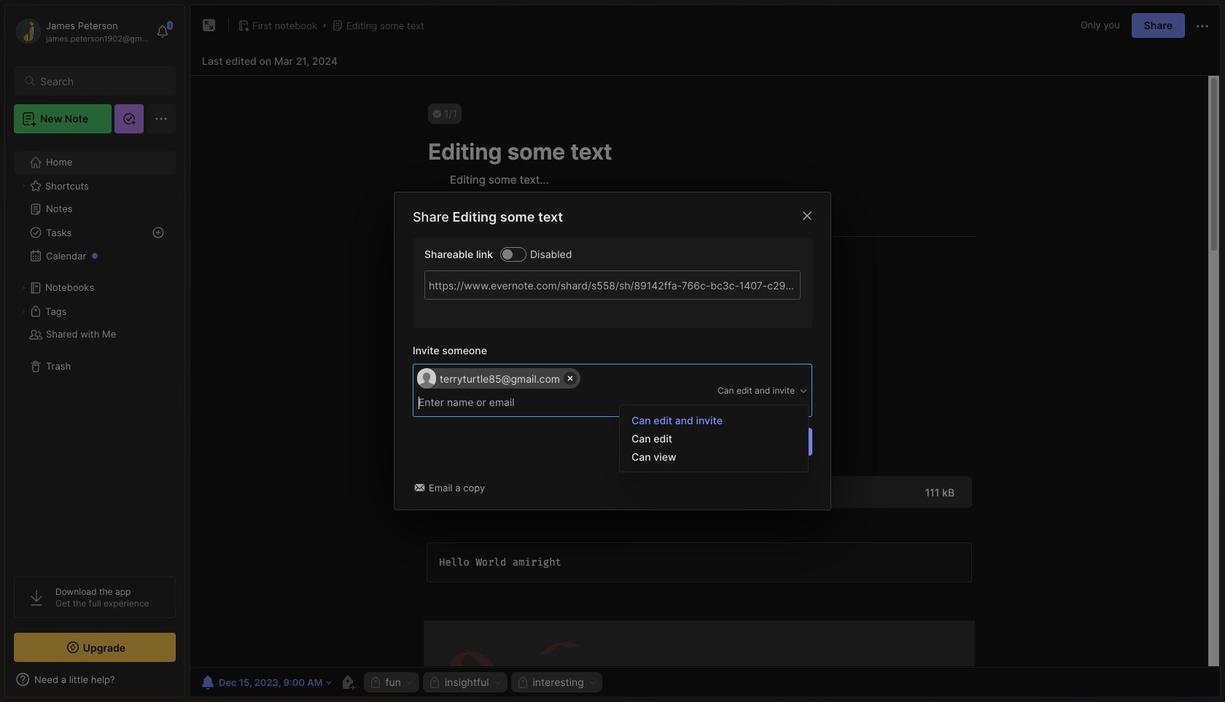 Task type: describe. For each thing, give the bounding box(es) containing it.
Add tag field
[[417, 395, 592, 411]]

tree inside 'main' element
[[5, 142, 184, 564]]



Task type: locate. For each thing, give the bounding box(es) containing it.
none search field inside 'main' element
[[40, 72, 163, 90]]

expand tags image
[[19, 307, 28, 316]]

close image
[[799, 207, 816, 225]]

note window element
[[190, 4, 1221, 698]]

add tag image
[[339, 674, 356, 691]]

main element
[[0, 0, 190, 702]]

expand note image
[[201, 17, 218, 34]]

dropdown list menu
[[620, 411, 808, 466]]

shared link switcher image
[[502, 249, 513, 259]]

Note Editor text field
[[190, 75, 1220, 667]]

Shared URL text field
[[424, 270, 801, 300]]

None search field
[[40, 72, 163, 90]]

Select permission field
[[690, 384, 809, 397]]

expand notebooks image
[[19, 284, 28, 292]]

tree
[[5, 142, 184, 564]]

Search text field
[[40, 74, 163, 88]]



Task type: vqa. For each thing, say whether or not it's contained in the screenshot.
The Main Element
yes



